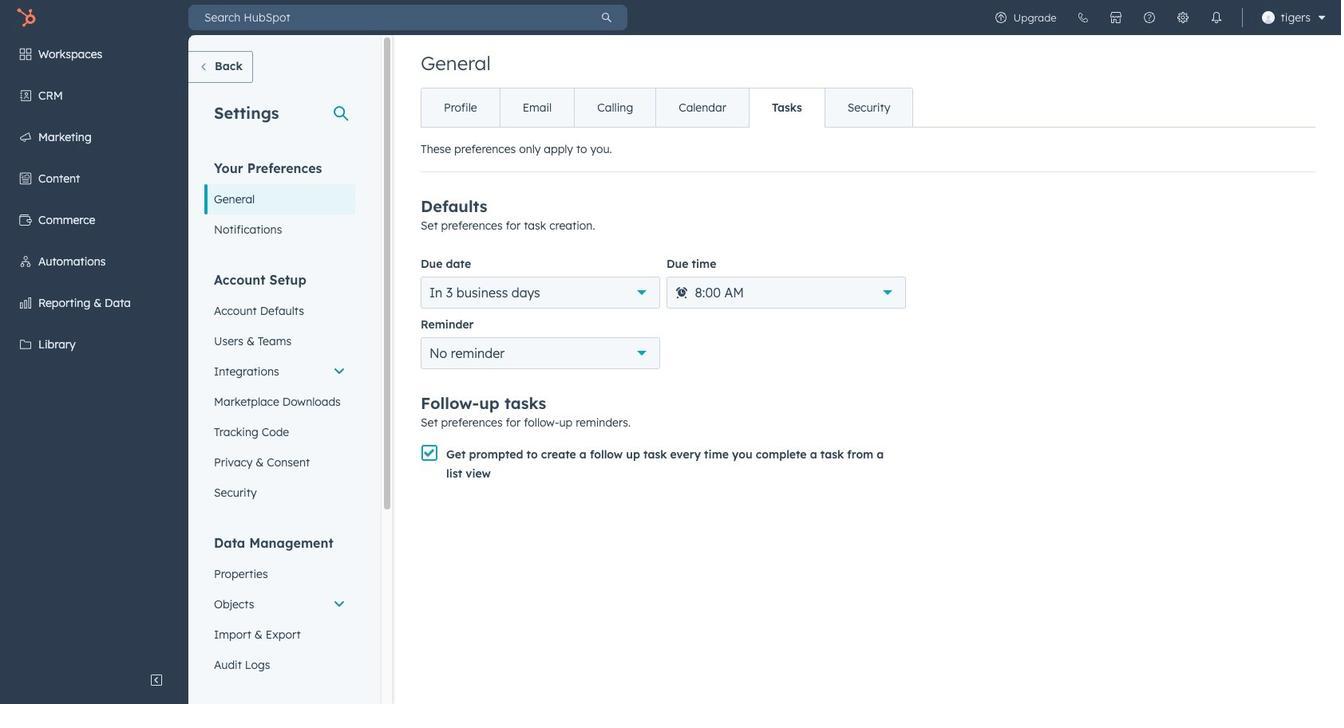Task type: describe. For each thing, give the bounding box(es) containing it.
0 horizontal spatial menu
[[0, 35, 188, 665]]

Search HubSpot search field
[[188, 5, 586, 30]]

settings image
[[1176, 11, 1189, 24]]

your preferences element
[[204, 160, 355, 245]]

1 horizontal spatial menu
[[984, 0, 1332, 35]]

account setup element
[[204, 271, 355, 509]]



Task type: vqa. For each thing, say whether or not it's contained in the screenshot.
sample deal! amount : $2,500 close date : 11/01/2023
no



Task type: locate. For each thing, give the bounding box(es) containing it.
marketplaces image
[[1109, 11, 1122, 24]]

menu
[[984, 0, 1332, 35], [0, 35, 188, 665]]

howard n/a image
[[1262, 11, 1275, 24]]

data management element
[[204, 535, 355, 681]]

navigation
[[421, 88, 914, 128]]

notifications image
[[1210, 11, 1223, 24]]

help image
[[1143, 11, 1156, 24]]



